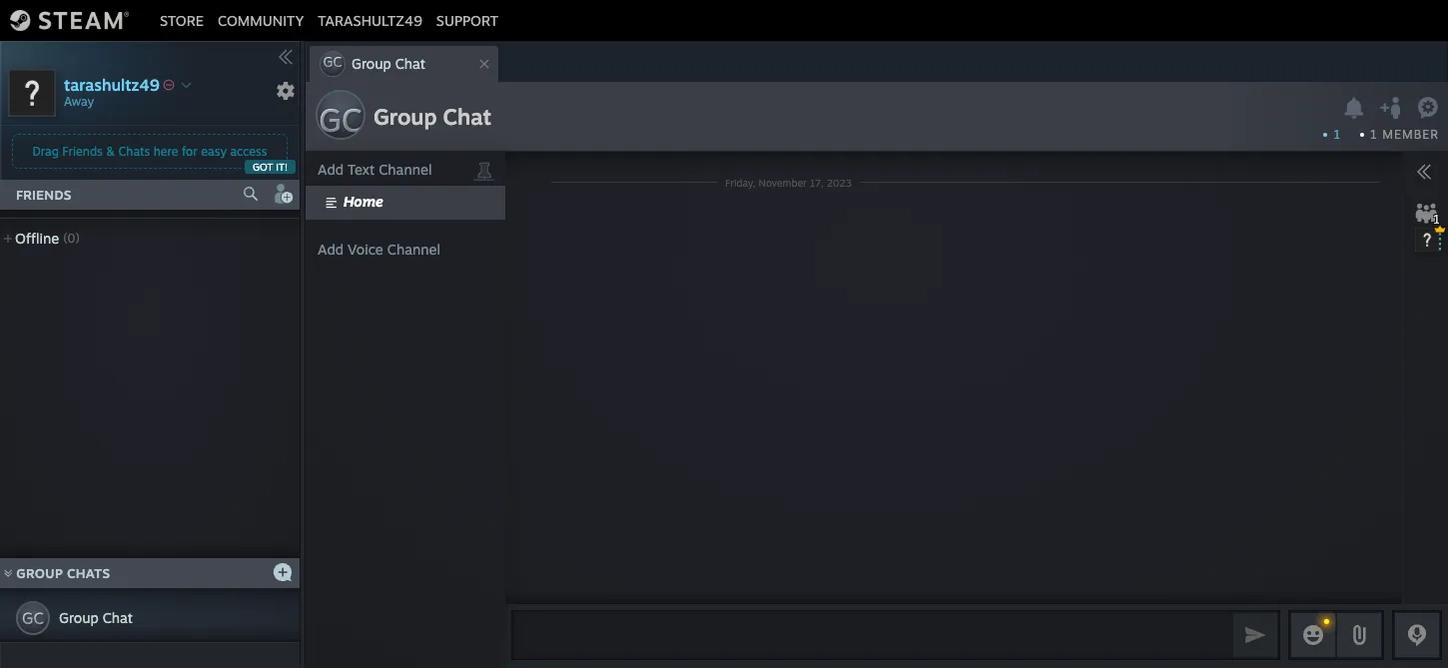 Task type: describe. For each thing, give the bounding box(es) containing it.
store
[[160, 11, 204, 28]]

it!
[[276, 161, 288, 173]]

2 vertical spatial gc
[[22, 608, 44, 628]]

support link
[[429, 11, 506, 28]]

create new voice channel image
[[318, 238, 338, 258]]

1 vertical spatial gc
[[319, 100, 362, 140]]

manage friends list settings image
[[276, 81, 296, 101]]

member
[[1383, 127, 1440, 142]]

offline ( 0 )
[[15, 230, 80, 247]]

1 for 1 member
[[1371, 127, 1378, 142]]

)
[[75, 231, 80, 246]]

(
[[63, 231, 67, 246]]

away
[[64, 93, 94, 108]]

for
[[182, 144, 198, 159]]

do not disturb image
[[163, 78, 175, 90]]

channel for add text channel
[[379, 161, 432, 178]]

1 horizontal spatial tarashultz49
[[318, 11, 422, 28]]

november
[[759, 176, 807, 188]]

close this tab image
[[475, 58, 495, 70]]

2023
[[827, 176, 852, 188]]

friday,
[[725, 176, 756, 188]]

17,
[[810, 176, 824, 188]]

home
[[344, 193, 383, 210]]

store link
[[153, 11, 211, 28]]

access
[[230, 144, 267, 159]]

2 horizontal spatial chat
[[443, 103, 492, 130]]

drag
[[32, 144, 59, 159]]

1 vertical spatial group chat
[[59, 609, 133, 626]]

got
[[253, 161, 273, 173]]

1 for 1
[[1334, 127, 1341, 142]]

add a friend image
[[272, 183, 294, 205]]

add for add text channel
[[318, 161, 344, 178]]

gc group chat
[[323, 53, 426, 72]]

sorting alphabetically image
[[268, 225, 292, 249]]

gc inside the gc group chat
[[323, 53, 342, 70]]

1 vertical spatial friends
[[16, 187, 72, 203]]

chats inside drag friends & chats here for easy access got it!
[[118, 144, 150, 159]]

offline
[[15, 230, 59, 247]]

add for add voice channel
[[318, 241, 344, 258]]

send special image
[[1348, 623, 1372, 647]]

collapse chats list image
[[0, 569, 23, 578]]

friday, november 17, 2023
[[725, 176, 852, 188]]

manage group chat settings image
[[1418, 97, 1443, 122]]



Task type: locate. For each thing, give the bounding box(es) containing it.
channel for add voice channel
[[387, 241, 441, 258]]

channel
[[379, 161, 432, 178], [387, 241, 441, 258]]

gc up create new text channel image
[[319, 100, 362, 140]]

1 vertical spatial chat
[[443, 103, 492, 130]]

group chat down group chats
[[59, 609, 133, 626]]

tarashultz49
[[318, 11, 422, 28], [64, 74, 160, 94]]

create a group chat image
[[273, 562, 293, 582]]

group chats
[[16, 565, 110, 581]]

channel right text
[[379, 161, 432, 178]]

0 horizontal spatial tarashultz49
[[64, 74, 160, 94]]

1 vertical spatial tarashultz49
[[64, 74, 160, 94]]

add voice channel
[[318, 241, 441, 258]]

friends
[[62, 144, 103, 159], [16, 187, 72, 203]]

0 horizontal spatial chat
[[103, 609, 133, 626]]

1 add from the top
[[318, 161, 344, 178]]

channel right "voice"
[[387, 241, 441, 258]]

invite a friend to this group chat image
[[1380, 95, 1405, 120]]

gc
[[323, 53, 342, 70], [319, 100, 362, 140], [22, 608, 44, 628]]

community
[[218, 11, 304, 28]]

here
[[153, 144, 178, 159]]

chat
[[395, 55, 426, 72], [443, 103, 492, 130], [103, 609, 133, 626]]

0 vertical spatial channel
[[379, 161, 432, 178]]

0 vertical spatial tarashultz49
[[318, 11, 422, 28]]

friends inside drag friends & chats here for easy access got it!
[[62, 144, 103, 159]]

0 vertical spatial add
[[318, 161, 344, 178]]

tarashultz49 up the gc group chat
[[318, 11, 422, 28]]

chats right &
[[118, 144, 150, 159]]

1 horizontal spatial 1
[[1371, 127, 1378, 142]]

chat inside the gc group chat
[[395, 55, 426, 72]]

manage notification settings image
[[1342, 97, 1367, 119]]

None text field
[[512, 610, 1229, 660]]

1
[[1334, 127, 1341, 142], [1371, 127, 1378, 142]]

gc down tarashultz49 link
[[323, 53, 342, 70]]

1 vertical spatial channel
[[387, 241, 441, 258]]

0 horizontal spatial chats
[[67, 565, 110, 581]]

1 1 from the left
[[1334, 127, 1341, 142]]

2 vertical spatial chat
[[103, 609, 133, 626]]

0
[[67, 231, 75, 246]]

friends down "drag" at the left
[[16, 187, 72, 203]]

search my friends list image
[[242, 185, 260, 203]]

add left text
[[318, 161, 344, 178]]

gc down collapse chats list image on the left of the page
[[22, 608, 44, 628]]

2 1 from the left
[[1371, 127, 1378, 142]]

0 vertical spatial friends
[[62, 144, 103, 159]]

chats right collapse chats list image on the left of the page
[[67, 565, 110, 581]]

2 add from the top
[[318, 241, 344, 258]]

1 horizontal spatial chat
[[395, 55, 426, 72]]

create new text channel image
[[318, 158, 338, 178]]

0 vertical spatial gc
[[323, 53, 342, 70]]

1 vertical spatial add
[[318, 241, 344, 258]]

group chat
[[374, 103, 492, 130], [59, 609, 133, 626]]

chat down close this tab icon
[[443, 103, 492, 130]]

text
[[348, 161, 375, 178]]

&
[[106, 144, 115, 159]]

1 vertical spatial chats
[[67, 565, 110, 581]]

tarashultz49 link
[[311, 11, 429, 28]]

support
[[436, 11, 499, 28]]

add left "voice"
[[318, 241, 344, 258]]

group
[[352, 55, 391, 72], [374, 103, 437, 130], [16, 565, 63, 581], [59, 609, 99, 626]]

chats
[[118, 144, 150, 159], [67, 565, 110, 581]]

1 horizontal spatial group chat
[[374, 103, 492, 130]]

0 horizontal spatial 1
[[1334, 127, 1341, 142]]

1 member
[[1371, 127, 1440, 142]]

community link
[[211, 11, 311, 28]]

0 vertical spatial group chat
[[374, 103, 492, 130]]

voice
[[348, 241, 383, 258]]

0 vertical spatial chat
[[395, 55, 426, 72]]

add text channel
[[318, 161, 432, 178]]

group chat up unpin channel list image
[[374, 103, 492, 130]]

drag friends & chats here for easy access got it!
[[32, 144, 288, 173]]

group inside the gc group chat
[[352, 55, 391, 72]]

unpin channel list image
[[472, 156, 498, 182]]

easy
[[201, 144, 227, 159]]

0 horizontal spatial group chat
[[59, 609, 133, 626]]

chat down tarashultz49 link
[[395, 55, 426, 72]]

add
[[318, 161, 344, 178], [318, 241, 344, 258]]

1 left 1 member
[[1334, 127, 1341, 142]]

1 horizontal spatial chats
[[118, 144, 150, 159]]

tarashultz49 left "do not disturb" icon
[[64, 74, 160, 94]]

friends left &
[[62, 144, 103, 159]]

1 left member
[[1371, 127, 1378, 142]]

chat down group chats
[[103, 609, 133, 626]]

0 vertical spatial chats
[[118, 144, 150, 159]]

expand member list image
[[1417, 164, 1433, 180]]

submit image
[[1243, 622, 1269, 648]]



Task type: vqa. For each thing, say whether or not it's contained in the screenshot.
Support
yes



